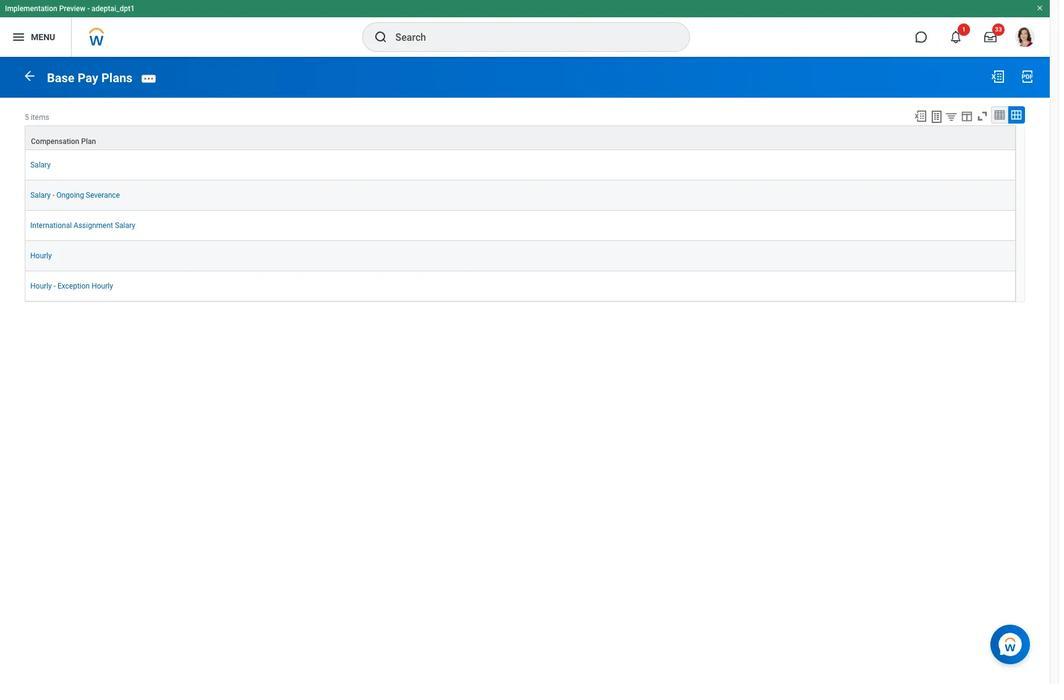 Task type: vqa. For each thing, say whether or not it's contained in the screenshot.
Updated: 10/19/2023
no



Task type: describe. For each thing, give the bounding box(es) containing it.
international assignment salary link
[[30, 219, 135, 230]]

inbox large image
[[985, 31, 997, 43]]

hourly right exception
[[92, 282, 113, 291]]

profile logan mcneil image
[[1015, 27, 1035, 50]]

salary - ongoing severance
[[30, 191, 120, 200]]

justify image
[[11, 30, 26, 45]]

hourly - exception hourly link
[[30, 279, 113, 291]]

base pay plans link
[[47, 70, 133, 85]]

base pay plans main content
[[0, 57, 1050, 313]]

table image
[[994, 109, 1006, 121]]

33
[[995, 26, 1002, 33]]

plans
[[101, 70, 133, 85]]

menu
[[31, 32, 55, 42]]

salary for salary link
[[30, 161, 51, 169]]

implementation preview -   adeptai_dpt1
[[5, 4, 135, 13]]

1
[[962, 26, 966, 33]]

- for exception
[[54, 282, 56, 291]]

menu button
[[0, 17, 71, 57]]

ongoing
[[56, 191, 84, 200]]

salary for salary - ongoing severance
[[30, 191, 51, 200]]

Search Workday  search field
[[396, 24, 664, 51]]

33 button
[[977, 24, 1005, 51]]

5
[[25, 113, 29, 122]]

export to excel image for view printable version (pdf) 'image'
[[991, 69, 1006, 84]]

compensation plan row
[[25, 125, 1016, 150]]

preview
[[59, 4, 85, 13]]

compensation plan
[[31, 137, 96, 146]]

5 items
[[25, 113, 49, 122]]

- inside menu banner
[[87, 4, 90, 13]]

export to excel image for export to worksheets icon
[[914, 109, 928, 123]]

expand table image
[[1011, 109, 1023, 121]]

pay
[[78, 70, 98, 85]]

plan
[[81, 137, 96, 146]]

base
[[47, 70, 75, 85]]

view printable version (pdf) image
[[1020, 69, 1035, 84]]



Task type: locate. For each thing, give the bounding box(es) containing it.
hourly down hourly link at the top
[[30, 282, 52, 291]]

- left exception
[[54, 282, 56, 291]]

salary right assignment
[[115, 221, 135, 230]]

toolbar inside base pay plans main content
[[908, 106, 1025, 125]]

hourly
[[30, 252, 52, 260], [30, 282, 52, 291], [92, 282, 113, 291]]

previous page image
[[22, 69, 37, 83]]

0 vertical spatial -
[[87, 4, 90, 13]]

export to excel image left export to worksheets icon
[[914, 109, 928, 123]]

2 vertical spatial -
[[54, 282, 56, 291]]

- right preview
[[87, 4, 90, 13]]

menu banner
[[0, 0, 1050, 57]]

hourly for hourly link at the top
[[30, 252, 52, 260]]

1 button
[[943, 24, 970, 51]]

items
[[31, 113, 49, 122]]

international
[[30, 221, 72, 230]]

compensation
[[31, 137, 79, 146]]

click to view/edit grid preferences image
[[960, 109, 974, 123]]

salary
[[30, 161, 51, 169], [30, 191, 51, 200], [115, 221, 135, 230]]

severance
[[86, 191, 120, 200]]

salary - ongoing severance link
[[30, 189, 120, 200]]

compensation plan button
[[25, 126, 1015, 150]]

hourly for hourly - exception hourly
[[30, 282, 52, 291]]

adeptai_dpt1
[[92, 4, 135, 13]]

exception
[[57, 282, 90, 291]]

hourly down international
[[30, 252, 52, 260]]

assignment
[[74, 221, 113, 230]]

toolbar
[[908, 106, 1025, 125]]

close environment banner image
[[1037, 4, 1044, 12]]

salary left ongoing
[[30, 191, 51, 200]]

hourly - exception hourly
[[30, 282, 113, 291]]

salary down compensation
[[30, 161, 51, 169]]

-
[[87, 4, 90, 13], [53, 191, 55, 200], [54, 282, 56, 291]]

search image
[[373, 30, 388, 45]]

1 vertical spatial -
[[53, 191, 55, 200]]

select to filter grid data image
[[945, 110, 959, 123]]

export to worksheets image
[[930, 109, 944, 124]]

hourly link
[[30, 249, 52, 260]]

fullscreen image
[[976, 109, 990, 123]]

- left ongoing
[[53, 191, 55, 200]]

salary link
[[30, 158, 51, 169]]

export to excel image
[[991, 69, 1006, 84], [914, 109, 928, 123]]

international assignment salary
[[30, 221, 135, 230]]

2 vertical spatial salary
[[115, 221, 135, 230]]

- for ongoing
[[53, 191, 55, 200]]

0 vertical spatial salary
[[30, 161, 51, 169]]

1 horizontal spatial export to excel image
[[991, 69, 1006, 84]]

1 vertical spatial export to excel image
[[914, 109, 928, 123]]

0 vertical spatial export to excel image
[[991, 69, 1006, 84]]

1 vertical spatial salary
[[30, 191, 51, 200]]

0 horizontal spatial export to excel image
[[914, 109, 928, 123]]

notifications large image
[[950, 31, 962, 43]]

base pay plans
[[47, 70, 133, 85]]

export to excel image left view printable version (pdf) 'image'
[[991, 69, 1006, 84]]

implementation
[[5, 4, 57, 13]]



